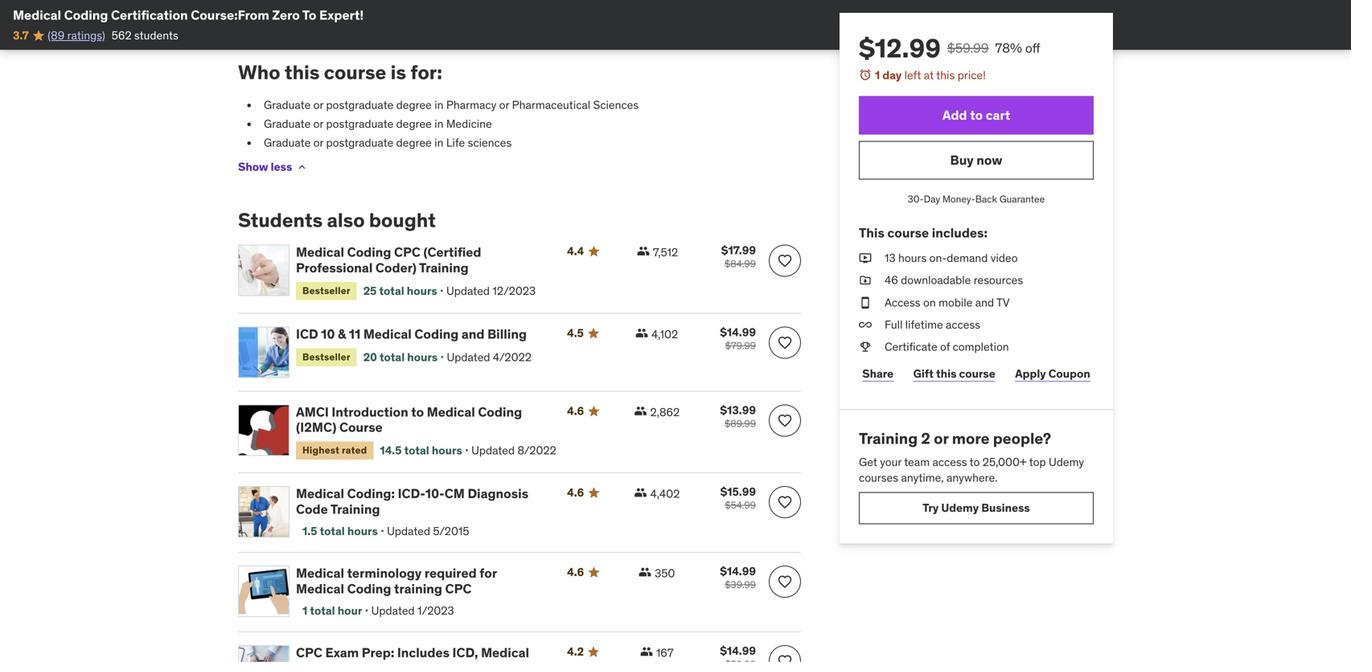 Task type: locate. For each thing, give the bounding box(es) containing it.
medical coding: icd-10-cm diagnosis code training
[[296, 486, 528, 518]]

13
[[885, 251, 896, 265]]

1 vertical spatial graduate
[[264, 117, 311, 131]]

students
[[238, 208, 323, 232]]

and left anatomy at the left of the page
[[375, 661, 398, 663]]

0 horizontal spatial cpc
[[296, 645, 322, 662]]

1 degree from the top
[[396, 98, 432, 112]]

apply coupon button
[[1012, 358, 1094, 391]]

total for (certified
[[379, 284, 404, 298]]

4/2022
[[493, 350, 532, 365]]

coding up updated 8/2022
[[478, 404, 522, 421]]

xsmall image for 2,862
[[634, 405, 647, 418]]

4.6 for amci introduction to medical coding (i2mc) course
[[567, 404, 584, 419]]

2 vertical spatial graduate
[[264, 136, 311, 150]]

updated down 'medical terminology required for medical coding training cpc'
[[371, 604, 415, 619]]

2 vertical spatial postgraduate
[[326, 136, 394, 150]]

courses
[[859, 471, 898, 485]]

and left tv
[[975, 295, 994, 310]]

bought
[[369, 208, 436, 232]]

4.6 for medical coding: icd-10-cm diagnosis code training
[[567, 486, 584, 500]]

2 horizontal spatial training
[[859, 429, 918, 448]]

4.2
[[567, 645, 584, 660]]

degree
[[396, 98, 432, 112], [396, 117, 432, 131], [396, 136, 432, 150]]

anatomy
[[400, 661, 455, 663]]

12/2023
[[493, 284, 536, 298]]

this right gift
[[936, 367, 957, 381]]

this
[[285, 60, 320, 85], [936, 68, 955, 82], [936, 367, 957, 381]]

bestseller down professional
[[302, 285, 350, 297]]

access up anywhere.
[[933, 455, 967, 470]]

xsmall image for 167
[[640, 646, 653, 659]]

30-day money-back guarantee
[[908, 193, 1045, 206]]

562 students
[[112, 28, 178, 43]]

hours for medical
[[432, 444, 462, 458]]

2 vertical spatial to
[[970, 455, 980, 470]]

xsmall image left 'access'
[[859, 295, 872, 311]]

1.5 total hours
[[302, 524, 378, 539]]

access down the mobile
[[946, 318, 981, 332]]

medical coding certification course:from zero to expert!
[[13, 7, 364, 23]]

to inside button
[[970, 107, 983, 123]]

medical coding: icd-10-cm diagnosis code training link
[[296, 486, 548, 518]]

1 $14.99 from the top
[[720, 325, 756, 340]]

0 horizontal spatial udemy
[[941, 501, 979, 516]]

wishlist image
[[777, 413, 793, 429]]

2 vertical spatial $14.99
[[720, 644, 756, 659]]

1 vertical spatial 1
[[302, 604, 307, 619]]

1 vertical spatial $14.99
[[720, 565, 756, 579]]

wishlist image for medical terminology required for medical coding training cpc
[[777, 574, 793, 590]]

total right '25'
[[379, 284, 404, 298]]

$12.99
[[859, 32, 941, 64]]

course up the 13
[[887, 225, 929, 241]]

bestseller for icd
[[302, 351, 350, 364]]

total right '14.5'
[[404, 444, 429, 458]]

xsmall image for medical coding  cpc (certified professional coder) training
[[637, 245, 650, 258]]

course left the 'is'
[[324, 60, 386, 85]]

xsmall image left 4,402
[[634, 487, 647, 500]]

0 horizontal spatial training
[[330, 501, 380, 518]]

0 vertical spatial bestseller
[[302, 285, 350, 297]]

0 vertical spatial training
[[419, 260, 469, 276]]

total for 11
[[380, 350, 405, 365]]

(89
[[48, 28, 65, 43]]

or
[[313, 98, 323, 112], [499, 98, 509, 112], [313, 117, 323, 131], [313, 136, 323, 150], [934, 429, 949, 448]]

try
[[923, 501, 939, 516]]

at
[[924, 68, 934, 82]]

cpc inside medical coding  cpc (certified professional coder) training
[[394, 244, 421, 261]]

xsmall image for certificate of completion
[[859, 339, 872, 355]]

2 wishlist image from the top
[[777, 335, 793, 351]]

bestseller down 10 in the left of the page
[[302, 351, 350, 364]]

course down completion at the bottom right
[[959, 367, 996, 381]]

1 vertical spatial to
[[411, 404, 424, 421]]

1 4.6 from the top
[[567, 404, 584, 419]]

2 $14.99 from the top
[[720, 565, 756, 579]]

price!
[[958, 68, 986, 82]]

zero
[[272, 7, 300, 23]]

coding up ratings)
[[64, 7, 108, 23]]

this right at
[[936, 68, 955, 82]]

cpc exam prep: includes icd, medical terminology and anatomy link
[[296, 645, 548, 663]]

icd-
[[398, 486, 425, 502]]

training inside medical coding  cpc (certified professional coder) training
[[419, 260, 469, 276]]

1 horizontal spatial udemy
[[1049, 455, 1084, 470]]

xsmall image left 2,862
[[634, 405, 647, 418]]

this for gift
[[936, 367, 957, 381]]

total
[[379, 284, 404, 298], [380, 350, 405, 365], [404, 444, 429, 458], [320, 524, 345, 539], [310, 604, 335, 619]]

3 $14.99 from the top
[[720, 644, 756, 659]]

in left the medicine
[[434, 117, 444, 131]]

guarantee
[[1000, 193, 1045, 206]]

1 wishlist image from the top
[[777, 253, 793, 269]]

2 vertical spatial training
[[330, 501, 380, 518]]

1 horizontal spatial and
[[462, 326, 485, 343]]

0 vertical spatial 4.6
[[567, 404, 584, 419]]

icd 10 & 11 medical coding and billing link
[[296, 326, 548, 343]]

1 right alarm icon
[[875, 68, 880, 82]]

wishlist image
[[777, 253, 793, 269], [777, 335, 793, 351], [777, 495, 793, 511], [777, 574, 793, 590], [777, 654, 793, 663]]

2 vertical spatial and
[[375, 661, 398, 663]]

amci introduction to medical coding (i2mc) course link
[[296, 404, 548, 436]]

back
[[975, 193, 997, 206]]

1 horizontal spatial training
[[419, 260, 469, 276]]

udemy right try
[[941, 501, 979, 516]]

3 degree from the top
[[396, 136, 432, 150]]

to left cart
[[970, 107, 983, 123]]

2 horizontal spatial course
[[959, 367, 996, 381]]

xsmall image left 7,512
[[637, 245, 650, 258]]

access inside training 2 or more people? get your team access to 25,000+ top udemy courses anytime, anywhere.
[[933, 455, 967, 470]]

2 vertical spatial cpc
[[296, 645, 322, 662]]

and inside cpc exam prep: includes icd, medical terminology and anatomy
[[375, 661, 398, 663]]

0 vertical spatial $14.99
[[720, 325, 756, 340]]

access
[[946, 318, 981, 332], [933, 455, 967, 470]]

udemy
[[1049, 455, 1084, 470], [941, 501, 979, 516]]

training up 1.5 total hours
[[330, 501, 380, 518]]

0 vertical spatial to
[[970, 107, 983, 123]]

3 in from the top
[[434, 136, 444, 150]]

updated down (certified on the top left
[[446, 284, 490, 298]]

training up your
[[859, 429, 918, 448]]

0 vertical spatial 1
[[875, 68, 880, 82]]

cpc inside 'medical terminology required for medical coding training cpc'
[[445, 581, 472, 597]]

$14.99
[[720, 325, 756, 340], [720, 565, 756, 579], [720, 644, 756, 659]]

top
[[1029, 455, 1046, 470]]

1 total hour
[[302, 604, 362, 619]]

0 vertical spatial in
[[434, 98, 444, 112]]

20 total hours
[[363, 350, 438, 365]]

$14.99 for medical terminology required for medical coding training cpc
[[720, 565, 756, 579]]

3 4.6 from the top
[[567, 566, 584, 580]]

medical inside amci introduction to medical coding (i2mc) course
[[427, 404, 475, 421]]

highest
[[302, 445, 340, 457]]

ratings)
[[67, 28, 105, 43]]

cpc up 1/2023
[[445, 581, 472, 597]]

who this course is for:
[[238, 60, 442, 85]]

course for gift
[[959, 367, 996, 381]]

udemy right top
[[1049, 455, 1084, 470]]

1 horizontal spatial cpc
[[394, 244, 421, 261]]

3 wishlist image from the top
[[777, 495, 793, 511]]

2 vertical spatial in
[[434, 136, 444, 150]]

1 vertical spatial training
[[859, 429, 918, 448]]

1 vertical spatial in
[[434, 117, 444, 131]]

total right the 20
[[380, 350, 405, 365]]

xsmall image for 4,402
[[634, 487, 647, 500]]

course:from
[[191, 7, 269, 23]]

1 vertical spatial access
[[933, 455, 967, 470]]

1 for 1 total hour
[[302, 604, 307, 619]]

coding inside medical coding  cpc (certified professional coder) training
[[347, 244, 391, 261]]

coding up '25'
[[347, 244, 391, 261]]

more
[[952, 429, 990, 448]]

$14.99 $39.99
[[720, 565, 756, 592]]

$14.99 for icd 10 & 11 medical coding and billing
[[720, 325, 756, 340]]

on-
[[929, 251, 947, 265]]

xsmall image left 'full'
[[859, 317, 872, 333]]

2 bestseller from the top
[[302, 351, 350, 364]]

hours down amci introduction to medical coding (i2mc) course link
[[432, 444, 462, 458]]

updated down medical coding: icd-10-cm diagnosis code training
[[387, 524, 430, 539]]

3 postgraduate from the top
[[326, 136, 394, 150]]

2 4.6 from the top
[[567, 486, 584, 500]]

updated 1/2023
[[371, 604, 454, 619]]

to inside amci introduction to medical coding (i2mc) course
[[411, 404, 424, 421]]

total right 1.5
[[320, 524, 345, 539]]

2 degree from the top
[[396, 117, 432, 131]]

training inside training 2 or more people? get your team access to 25,000+ top udemy courses anytime, anywhere.
[[859, 429, 918, 448]]

includes:
[[932, 225, 988, 241]]

4 wishlist image from the top
[[777, 574, 793, 590]]

rated
[[342, 445, 367, 457]]

total for medical
[[404, 444, 429, 458]]

people?
[[993, 429, 1051, 448]]

20
[[363, 350, 377, 365]]

training right coder)
[[419, 260, 469, 276]]

2 vertical spatial course
[[959, 367, 996, 381]]

cpc inside cpc exam prep: includes icd, medical terminology and anatomy
[[296, 645, 322, 662]]

xsmall image left 4,102
[[635, 327, 648, 340]]

wishlist image for medical coding: icd-10-cm diagnosis code training
[[777, 495, 793, 511]]

wishlist image for medical coding  cpc (certified professional coder) training
[[777, 253, 793, 269]]

562
[[112, 28, 132, 43]]

to up 14.5 total hours
[[411, 404, 424, 421]]

xsmall image right less
[[295, 161, 308, 174]]

access
[[885, 295, 921, 310]]

0 vertical spatial degree
[[396, 98, 432, 112]]

cpc exam prep: includes icd, medical terminology and anatomy
[[296, 645, 529, 663]]

1 postgraduate from the top
[[326, 98, 394, 112]]

cpc down bought
[[394, 244, 421, 261]]

medicine
[[446, 117, 492, 131]]

0 vertical spatial udemy
[[1049, 455, 1084, 470]]

xsmall image left the 13
[[859, 251, 872, 266]]

1 vertical spatial bestseller
[[302, 351, 350, 364]]

0 vertical spatial course
[[324, 60, 386, 85]]

xsmall image up the share
[[859, 339, 872, 355]]

1 graduate from the top
[[264, 98, 311, 112]]

$14.99 down $84.99
[[720, 325, 756, 340]]

5/2015
[[433, 524, 469, 539]]

day
[[883, 68, 902, 82]]

1 vertical spatial course
[[887, 225, 929, 241]]

2 vertical spatial 4.6
[[567, 566, 584, 580]]

1 vertical spatial degree
[[396, 117, 432, 131]]

0 horizontal spatial course
[[324, 60, 386, 85]]

4.6 up the 4.2
[[567, 566, 584, 580]]

$14.99 down $54.99
[[720, 565, 756, 579]]

1 for 1 day left at this price!
[[875, 68, 880, 82]]

full
[[885, 318, 903, 332]]

0 vertical spatial postgraduate
[[326, 98, 394, 112]]

certificate
[[885, 340, 938, 354]]

and up updated 4/2022
[[462, 326, 485, 343]]

xsmall image left 46
[[859, 273, 872, 289]]

gift
[[913, 367, 934, 381]]

4.6 down 4.5
[[567, 404, 584, 419]]

cpc left exam
[[296, 645, 322, 662]]

professional
[[296, 260, 373, 276]]

in left pharmacy
[[434, 98, 444, 112]]

xsmall image for 13 hours on-demand video
[[859, 251, 872, 266]]

hours down icd 10 & 11 medical coding and billing link
[[407, 350, 438, 365]]

updated up diagnosis
[[471, 444, 515, 458]]

apply
[[1015, 367, 1046, 381]]

4,102
[[651, 327, 678, 342]]

udemy inside training 2 or more people? get your team access to 25,000+ top udemy courses anytime, anywhere.
[[1049, 455, 1084, 470]]

0 horizontal spatial and
[[375, 661, 398, 663]]

updated left 4/2022
[[447, 350, 490, 365]]

1.5
[[302, 524, 317, 539]]

0 vertical spatial graduate
[[264, 98, 311, 112]]

2 vertical spatial degree
[[396, 136, 432, 150]]

hours for (certified
[[407, 284, 437, 298]]

167
[[656, 646, 674, 661]]

2 horizontal spatial and
[[975, 295, 994, 310]]

1 bestseller from the top
[[302, 285, 350, 297]]

in left 'life'
[[434, 136, 444, 150]]

-covid 19
[[238, 20, 296, 35]]

1 vertical spatial 4.6
[[567, 486, 584, 500]]

1 horizontal spatial 1
[[875, 68, 880, 82]]

show less
[[238, 160, 292, 174]]

medical
[[13, 7, 61, 23], [296, 244, 344, 261], [363, 326, 412, 343], [427, 404, 475, 421], [296, 486, 344, 502], [296, 566, 344, 582], [296, 581, 344, 597], [481, 645, 529, 662]]

xsmall image left 350
[[639, 566, 652, 579]]

hours right the 13
[[898, 251, 927, 265]]

wishlist image for icd 10 & 11 medical coding and billing
[[777, 335, 793, 351]]

0 vertical spatial cpc
[[394, 244, 421, 261]]

3 graduate from the top
[[264, 136, 311, 150]]

medical inside medical coding  cpc (certified professional coder) training
[[296, 244, 344, 261]]

hours down medical coding  cpc (certified professional coder) training "link"
[[407, 284, 437, 298]]

to up anywhere.
[[970, 455, 980, 470]]

postgraduate
[[326, 98, 394, 112], [326, 117, 394, 131], [326, 136, 394, 150]]

$54.99
[[725, 500, 756, 512]]

1 vertical spatial postgraduate
[[326, 117, 394, 131]]

this right who
[[285, 60, 320, 85]]

$14.99 down $39.99 at the right bottom of page
[[720, 644, 756, 659]]

xsmall image
[[637, 245, 650, 258], [859, 273, 872, 289], [859, 317, 872, 333], [635, 327, 648, 340], [639, 566, 652, 579]]

course for who
[[324, 60, 386, 85]]

xsmall image
[[295, 161, 308, 174], [859, 251, 872, 266], [859, 295, 872, 311], [859, 339, 872, 355], [634, 405, 647, 418], [634, 487, 647, 500], [640, 646, 653, 659]]

25 total hours
[[363, 284, 437, 298]]

medical coding  cpc (certified professional coder) training
[[296, 244, 481, 276]]

anywhere.
[[947, 471, 998, 485]]

alarm image
[[859, 68, 872, 81]]

coding
[[64, 7, 108, 23], [347, 244, 391, 261], [415, 326, 459, 343], [478, 404, 522, 421], [347, 581, 391, 597]]

training
[[419, 260, 469, 276], [859, 429, 918, 448], [330, 501, 380, 518]]

0 horizontal spatial 1
[[302, 604, 307, 619]]

1 left hour
[[302, 604, 307, 619]]

4.6 right diagnosis
[[567, 486, 584, 500]]

xsmall image left 167
[[640, 646, 653, 659]]

expert!
[[319, 7, 364, 23]]

(i2mc)
[[296, 419, 337, 436]]

2 horizontal spatial cpc
[[445, 581, 472, 597]]

coding up hour
[[347, 581, 391, 597]]

1 vertical spatial cpc
[[445, 581, 472, 597]]

$89.99
[[725, 418, 756, 430]]



Task type: vqa. For each thing, say whether or not it's contained in the screenshot.
the leftmost data
no



Task type: describe. For each thing, give the bounding box(es) containing it.
(certified
[[424, 244, 481, 261]]

of
[[940, 340, 950, 354]]

46 downloadable resources
[[885, 273, 1023, 288]]

exam
[[325, 645, 359, 662]]

this course includes:
[[859, 225, 988, 241]]

4,402
[[650, 487, 680, 502]]

covid
[[248, 20, 282, 35]]

buy now button
[[859, 141, 1094, 180]]

diagnosis
[[468, 486, 528, 502]]

to inside training 2 or more people? get your team access to 25,000+ top udemy courses anytime, anywhere.
[[970, 455, 980, 470]]

xsmall image for icd 10 & 11 medical coding and billing
[[635, 327, 648, 340]]

350
[[655, 567, 675, 581]]

icd
[[296, 326, 318, 343]]

medical inside cpc exam prep: includes icd, medical terminology and anatomy
[[481, 645, 529, 662]]

1 in from the top
[[434, 98, 444, 112]]

xsmall image for access on mobile and tv
[[859, 295, 872, 311]]

completion
[[953, 340, 1009, 354]]

19
[[285, 20, 296, 35]]

4.6 for medical terminology required for medical coding training cpc
[[567, 566, 584, 580]]

2 graduate from the top
[[264, 117, 311, 131]]

2 in from the top
[[434, 117, 444, 131]]

46
[[885, 273, 898, 288]]

0 vertical spatial and
[[975, 295, 994, 310]]

try udemy business
[[923, 501, 1030, 516]]

certificate of completion
[[885, 340, 1009, 354]]

updated 4/2022
[[447, 350, 532, 365]]

training inside medical coding: icd-10-cm diagnosis code training
[[330, 501, 380, 518]]

day
[[924, 193, 940, 206]]

less
[[271, 160, 292, 174]]

show less button
[[238, 151, 308, 183]]

mobile
[[939, 295, 973, 310]]

xsmall image for medical terminology required for medical coding training cpc
[[639, 566, 652, 579]]

for
[[480, 566, 497, 582]]

updated 5/2015
[[387, 524, 469, 539]]

team
[[904, 455, 930, 470]]

certification
[[111, 7, 188, 23]]

resources
[[974, 273, 1023, 288]]

hours for 11
[[407, 350, 438, 365]]

coding up the 20 total hours
[[415, 326, 459, 343]]

pharmacy
[[446, 98, 496, 112]]

2
[[921, 429, 930, 448]]

$13.99 $89.99
[[720, 403, 756, 430]]

cart
[[986, 107, 1010, 123]]

or inside training 2 or more people? get your team access to 25,000+ top udemy courses anytime, anywhere.
[[934, 429, 949, 448]]

1 horizontal spatial course
[[887, 225, 929, 241]]

highest rated
[[302, 445, 367, 457]]

total left hour
[[310, 604, 335, 619]]

tv
[[997, 295, 1010, 310]]

left
[[905, 68, 921, 82]]

this for who
[[285, 60, 320, 85]]

money-
[[943, 193, 975, 206]]

14.5
[[380, 444, 402, 458]]

add
[[942, 107, 967, 123]]

8/2022
[[518, 444, 556, 458]]

0 vertical spatial access
[[946, 318, 981, 332]]

coding:
[[347, 486, 395, 502]]

updated for icd 10 & 11 medical coding and billing
[[447, 350, 490, 365]]

1 vertical spatial and
[[462, 326, 485, 343]]

14.5 total hours
[[380, 444, 462, 458]]

medical terminology required for medical coding training cpc
[[296, 566, 497, 597]]

$79.99
[[725, 340, 756, 352]]

buy
[[950, 152, 974, 168]]

off
[[1025, 40, 1040, 56]]

updated for medical coding  cpc (certified professional coder) training
[[446, 284, 490, 298]]

updated for amci introduction to medical coding (i2mc) course
[[471, 444, 515, 458]]

add to cart button
[[859, 96, 1094, 135]]

bestseller for medical
[[302, 285, 350, 297]]

medical terminology required for medical coding training cpc link
[[296, 566, 548, 597]]

4.5
[[567, 326, 584, 341]]

try udemy business link
[[859, 493, 1094, 525]]

demand
[[947, 251, 988, 265]]

2 postgraduate from the top
[[326, 117, 394, 131]]

gift this course link
[[910, 358, 999, 391]]

$13.99
[[720, 403, 756, 418]]

sciences
[[468, 136, 512, 150]]

$59.99
[[947, 40, 989, 56]]

updated 12/2023
[[446, 284, 536, 298]]

terminology
[[347, 566, 422, 582]]

on
[[923, 295, 936, 310]]

1 vertical spatial udemy
[[941, 501, 979, 516]]

xsmall image inside show less button
[[295, 161, 308, 174]]

-
[[244, 20, 248, 35]]

$14.99 $79.99
[[720, 325, 756, 352]]

course
[[339, 419, 383, 436]]

coupon
[[1049, 367, 1090, 381]]

1/2023
[[417, 604, 454, 619]]

11
[[349, 326, 361, 343]]

training
[[394, 581, 442, 597]]

anytime,
[[901, 471, 944, 485]]

medical inside medical coding: icd-10-cm diagnosis code training
[[296, 486, 344, 502]]

coding inside amci introduction to medical coding (i2mc) course
[[478, 404, 522, 421]]

students
[[134, 28, 178, 43]]

get
[[859, 455, 877, 470]]

includes
[[397, 645, 450, 662]]

sciences
[[593, 98, 639, 112]]

5 wishlist image from the top
[[777, 654, 793, 663]]

coder)
[[376, 260, 417, 276]]

full lifetime access
[[885, 318, 981, 332]]

students also bought
[[238, 208, 436, 232]]

$39.99
[[725, 579, 756, 592]]

lifetime
[[905, 318, 943, 332]]

$17.99 $84.99
[[721, 243, 756, 270]]

2,862
[[650, 405, 680, 420]]

also
[[327, 208, 365, 232]]

billing
[[487, 326, 527, 343]]

gift this course
[[913, 367, 996, 381]]

25
[[363, 284, 377, 298]]

$15.99
[[720, 485, 756, 500]]

$12.99 $59.99 78% off
[[859, 32, 1040, 64]]

coding inside 'medical terminology required for medical coding training cpc'
[[347, 581, 391, 597]]

hours down coding:
[[347, 524, 378, 539]]



